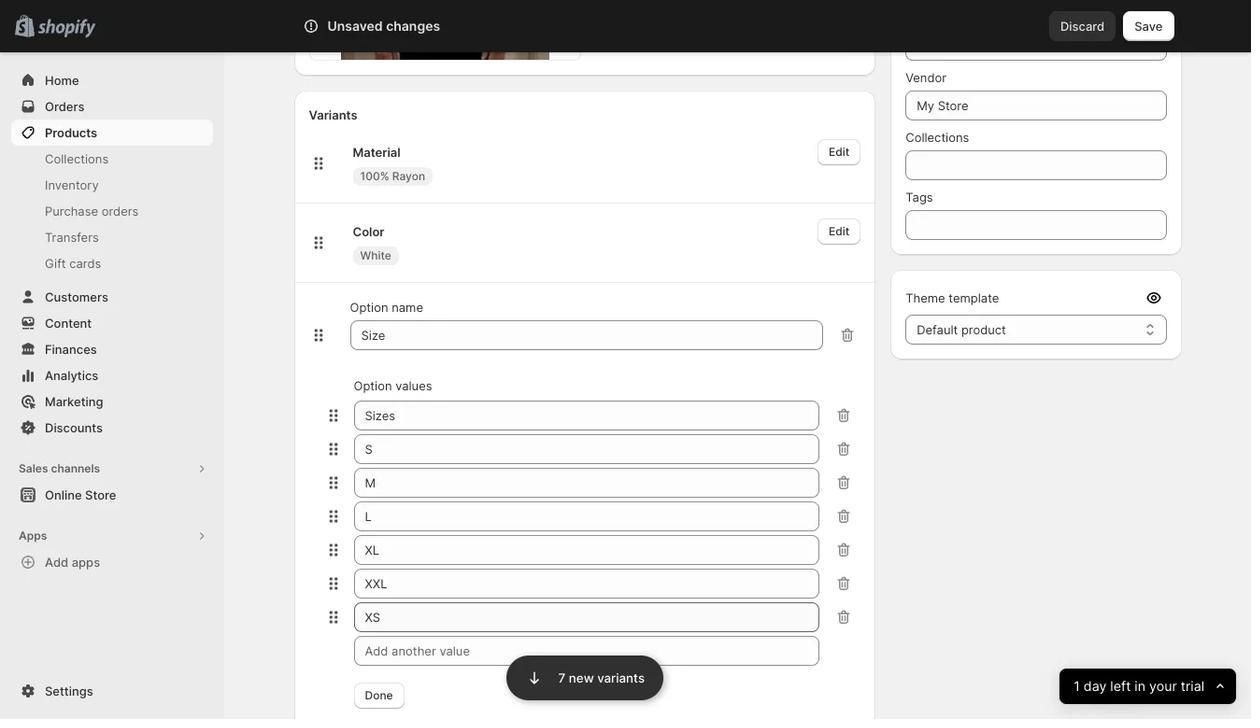 Task type: vqa. For each thing, say whether or not it's contained in the screenshot.
to inside the Reporting Is Based On Your Utm Parameters And Connected App Activities To Your Online Store. Reported With A 30-Day Attribution Window. Learn More
no



Task type: locate. For each thing, give the bounding box(es) containing it.
Vendor text field
[[906, 91, 1167, 121]]

1 horizontal spatial collections
[[906, 130, 970, 145]]

online store button
[[0, 482, 224, 509]]

left
[[1111, 678, 1131, 695]]

white
[[360, 249, 392, 263]]

done button
[[354, 684, 404, 710]]

search
[[386, 19, 426, 34]]

2 edit from the top
[[829, 225, 850, 239]]

option left values
[[354, 379, 392, 394]]

unsaved changes
[[328, 18, 440, 34]]

transfers link
[[11, 224, 213, 251]]

variants
[[309, 108, 358, 123]]

1 vertical spatial option
[[354, 379, 392, 394]]

1 edit button from the top
[[818, 140, 861, 166]]

add
[[45, 555, 68, 570]]

save
[[1135, 19, 1163, 34]]

your
[[1150, 678, 1177, 695]]

None text field
[[354, 502, 820, 532], [354, 536, 820, 566], [354, 603, 820, 633], [354, 502, 820, 532], [354, 536, 820, 566], [354, 603, 820, 633]]

in
[[1135, 678, 1146, 695]]

0 vertical spatial option
[[350, 300, 388, 315]]

online store
[[45, 488, 116, 503]]

add apps
[[45, 555, 100, 570]]

1 vertical spatial edit
[[829, 225, 850, 239]]

1 edit from the top
[[829, 145, 850, 159]]

collections down "vendor"
[[906, 130, 970, 145]]

apps button
[[11, 523, 213, 550]]

orders
[[45, 99, 85, 114]]

0 vertical spatial collections
[[906, 130, 970, 145]]

variants
[[597, 671, 645, 686]]

7
[[559, 671, 566, 686]]

sales channels
[[19, 462, 100, 476]]

marketing
[[45, 394, 103, 409]]

day
[[1084, 678, 1107, 695]]

option left "name"
[[350, 300, 388, 315]]

purchase orders
[[45, 204, 139, 219]]

Product type text field
[[906, 31, 1167, 61]]

edit
[[829, 145, 850, 159], [829, 225, 850, 239]]

7 new variants
[[559, 671, 645, 686]]

home link
[[11, 67, 213, 93]]

products
[[45, 125, 97, 140]]

edit button for material
[[818, 140, 861, 166]]

values
[[396, 379, 432, 394]]

edit button
[[818, 140, 861, 166], [818, 219, 861, 245]]

search button
[[355, 11, 897, 41]]

collections up inventory
[[45, 151, 109, 166]]

1 vertical spatial edit button
[[818, 219, 861, 245]]

option for option name
[[350, 300, 388, 315]]

default
[[917, 322, 958, 337]]

Collections text field
[[906, 150, 1167, 180]]

settings link
[[11, 679, 213, 705]]

orders
[[102, 204, 139, 219]]

option
[[350, 300, 388, 315], [354, 379, 392, 394]]

Add another value text field
[[354, 637, 820, 667]]

purchase
[[45, 204, 98, 219]]

0 vertical spatial edit
[[829, 145, 850, 159]]

tags
[[906, 190, 933, 205]]

theme template
[[906, 291, 1000, 306]]

products link
[[11, 120, 213, 146]]

0 horizontal spatial collections
[[45, 151, 109, 166]]

home
[[45, 73, 79, 88]]

2 edit button from the top
[[818, 219, 861, 245]]

None text field
[[354, 401, 820, 431], [354, 435, 820, 465], [354, 570, 820, 599], [354, 401, 820, 431], [354, 435, 820, 465], [354, 570, 820, 599]]

product
[[962, 322, 1007, 337]]

inventory
[[45, 178, 99, 193]]

1 vertical spatial collections
[[45, 151, 109, 166]]

discard
[[1061, 19, 1105, 34]]

template
[[949, 291, 1000, 306]]

discard button
[[1050, 11, 1116, 41]]

0 vertical spatial edit button
[[818, 140, 861, 166]]

apps
[[72, 555, 100, 570]]

color
[[353, 225, 385, 240]]

shopify image
[[38, 19, 96, 38]]

unsaved
[[328, 18, 383, 34]]

finances link
[[11, 337, 213, 363]]

collections
[[906, 130, 970, 145], [45, 151, 109, 166]]

marketing link
[[11, 389, 213, 415]]

analytics
[[45, 368, 98, 383]]



Task type: describe. For each thing, give the bounding box(es) containing it.
1 day left in your trial
[[1074, 678, 1205, 695]]

content link
[[11, 310, 213, 337]]

store
[[85, 488, 116, 503]]

edit for material
[[829, 145, 850, 159]]

option for option values
[[354, 379, 392, 394]]

inventory link
[[11, 172, 213, 198]]

default product
[[917, 322, 1007, 337]]

save button
[[1124, 11, 1175, 41]]

theme
[[906, 291, 946, 306]]

settings
[[45, 684, 93, 699]]

discounts link
[[11, 415, 213, 441]]

vendor
[[906, 70, 947, 85]]

finances
[[45, 342, 97, 357]]

done
[[365, 689, 393, 703]]

analytics link
[[11, 363, 213, 389]]

content
[[45, 316, 92, 331]]

apps
[[19, 529, 47, 543]]

online
[[45, 488, 82, 503]]

Tags text field
[[906, 210, 1167, 240]]

option values
[[354, 379, 432, 394]]

name
[[392, 300, 423, 315]]

sales
[[19, 462, 48, 476]]

orders link
[[11, 93, 213, 120]]

edit button for color
[[818, 219, 861, 245]]

channels
[[51, 462, 100, 476]]

transfers
[[45, 230, 99, 245]]

1
[[1074, 678, 1080, 695]]

sales channels button
[[11, 456, 213, 482]]

new
[[569, 671, 594, 686]]

collections link
[[11, 146, 213, 172]]

purchase orders link
[[11, 198, 213, 224]]

100%
[[360, 169, 389, 184]]

add apps button
[[11, 550, 213, 576]]

changes
[[386, 18, 440, 34]]

rayon
[[392, 169, 425, 184]]

1 day left in your trial button
[[1060, 669, 1237, 705]]

gift cards
[[45, 256, 101, 271]]

100% rayon
[[360, 169, 425, 184]]

trial
[[1181, 678, 1205, 695]]

7 new variants button
[[506, 654, 664, 701]]

edit for color
[[829, 225, 850, 239]]

material
[[353, 145, 401, 160]]

option name
[[350, 300, 423, 315]]

collections inside "link"
[[45, 151, 109, 166]]

customers
[[45, 290, 108, 305]]

discounts
[[45, 421, 103, 436]]

gift cards link
[[11, 251, 213, 277]]

Add another value text field
[[354, 469, 820, 499]]

online store link
[[11, 482, 213, 509]]

cards
[[69, 256, 101, 271]]

Style text field
[[350, 321, 824, 351]]

gift
[[45, 256, 66, 271]]

customers link
[[11, 284, 213, 310]]



